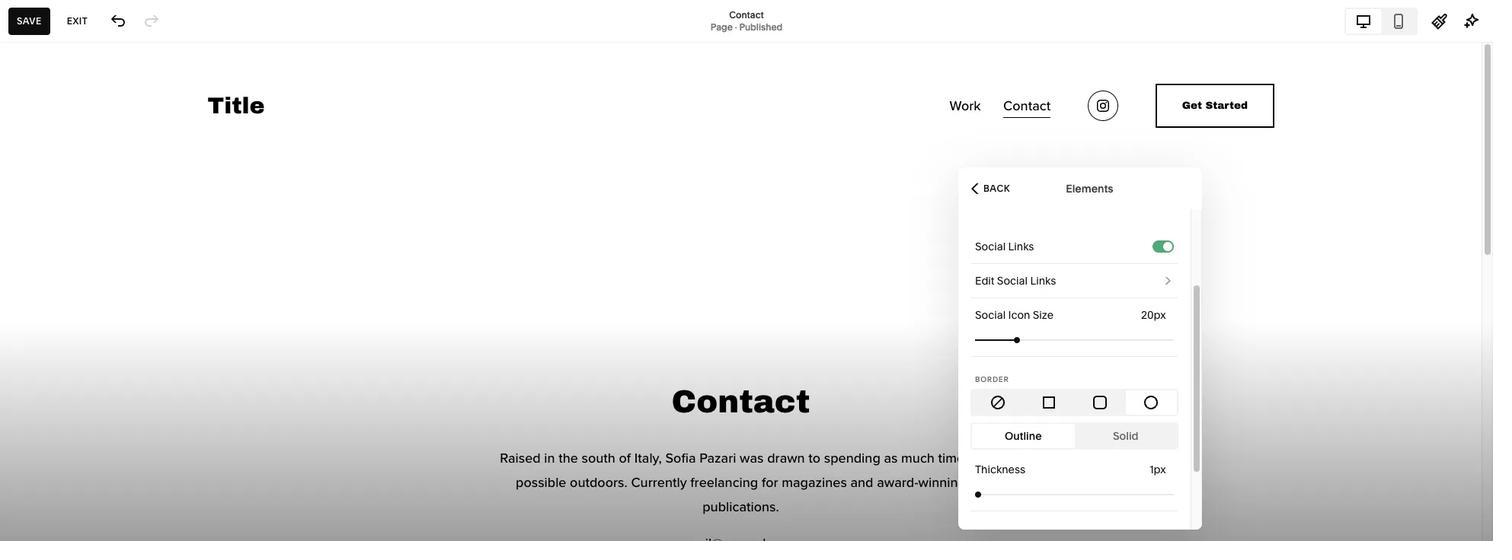 Task type: vqa. For each thing, say whether or not it's contained in the screenshot.
Subscribe button
no



Task type: locate. For each thing, give the bounding box(es) containing it.
social for icon
[[975, 309, 1006, 322]]

0 vertical spatial tab list
[[1346, 9, 1417, 33]]

back
[[984, 182, 1010, 194]]

Social Links checkbox
[[1164, 242, 1173, 251]]

0 vertical spatial social
[[975, 240, 1006, 254]]

outline
[[1005, 430, 1042, 443]]

Social Icon Size range field
[[975, 323, 1174, 357]]

2 vertical spatial social
[[975, 309, 1006, 322]]

exit
[[67, 15, 88, 26]]

icon image
[[990, 395, 1006, 411], [1041, 395, 1058, 411], [1092, 395, 1109, 411], [1143, 395, 1160, 411]]

1 icon image from the left
[[990, 395, 1006, 411]]

icon
[[1009, 309, 1031, 322]]

tab list
[[1346, 9, 1417, 33], [972, 391, 1177, 415], [972, 424, 1177, 449]]

settings
[[25, 522, 73, 538]]

save button
[[8, 7, 50, 35]]

social left 'icon'
[[975, 309, 1006, 322]]

thickness
[[975, 463, 1026, 477]]

back button
[[967, 172, 1015, 205]]

published
[[739, 21, 783, 32]]

solid button
[[1075, 424, 1177, 449]]

links
[[1009, 240, 1034, 254], [1030, 274, 1056, 288]]

2 vertical spatial tab list
[[972, 424, 1177, 449]]

links up size
[[1030, 274, 1056, 288]]

1 vertical spatial links
[[1030, 274, 1056, 288]]

social right edit
[[997, 274, 1028, 288]]

links up edit social links
[[1009, 240, 1034, 254]]

1 vertical spatial tab list
[[972, 391, 1177, 415]]

social up edit
[[975, 240, 1006, 254]]

size
[[1033, 309, 1054, 322]]

social
[[975, 240, 1006, 254], [997, 274, 1028, 288], [975, 309, 1006, 322]]

edit social links
[[975, 274, 1056, 288]]

settings link
[[25, 522, 169, 540]]



Task type: describe. For each thing, give the bounding box(es) containing it.
3 icon image from the left
[[1092, 395, 1109, 411]]

contact
[[729, 9, 764, 20]]

outline button
[[972, 424, 1075, 449]]

Social Icon Size text field
[[1141, 307, 1170, 324]]

contact page · published
[[711, 9, 783, 32]]

elements
[[1066, 182, 1114, 195]]

social links
[[975, 240, 1034, 254]]

2 icon image from the left
[[1041, 395, 1058, 411]]

save
[[17, 15, 42, 26]]

border
[[975, 376, 1009, 384]]

solid
[[1113, 430, 1139, 443]]

asset library
[[25, 495, 101, 510]]

exit button
[[58, 7, 96, 35]]

4 icon image from the left
[[1143, 395, 1160, 411]]

0 vertical spatial links
[[1009, 240, 1034, 254]]

Thickness range field
[[975, 478, 1174, 512]]

·
[[735, 21, 737, 32]]

edit
[[975, 274, 995, 288]]

1 vertical spatial social
[[997, 274, 1028, 288]]

asset
[[25, 495, 58, 510]]

library
[[61, 495, 101, 510]]

social icon size
[[975, 309, 1054, 322]]

tab list containing outline
[[972, 424, 1177, 449]]

Thickness text field
[[1150, 462, 1170, 479]]

social for links
[[975, 240, 1006, 254]]

asset library link
[[25, 494, 169, 512]]

page
[[711, 21, 733, 32]]



